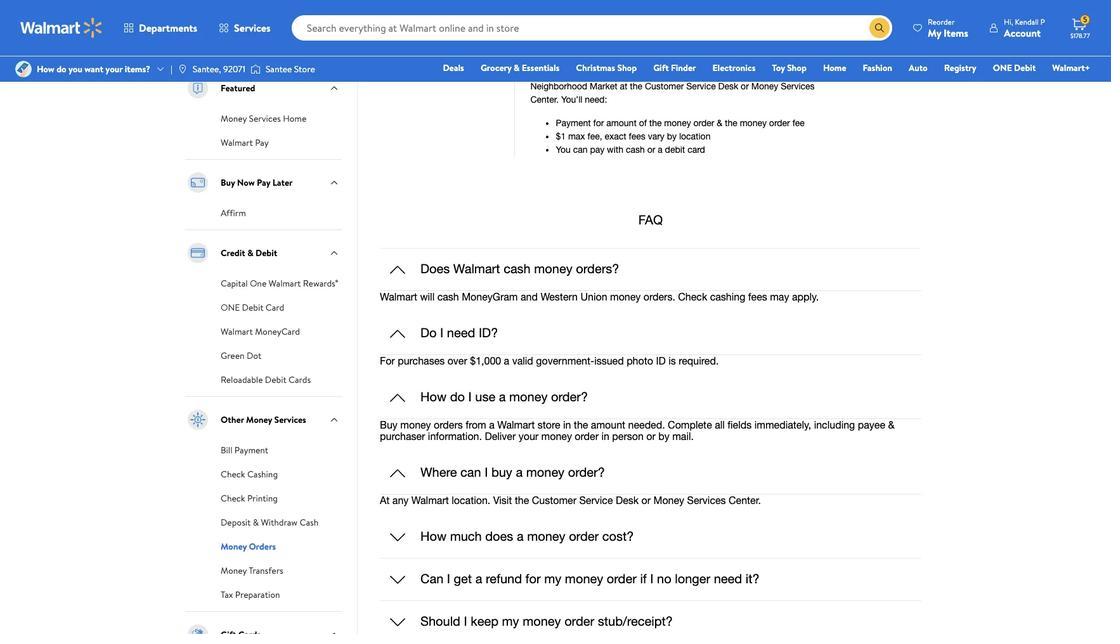 Task type: vqa. For each thing, say whether or not it's contained in the screenshot.
search icon
yes



Task type: describe. For each thing, give the bounding box(es) containing it.
money for money transfers
[[221, 564, 247, 577]]

printing
[[247, 492, 278, 505]]

one for one debit
[[993, 62, 1013, 74]]

cashing
[[247, 468, 278, 481]]

money for money services home
[[221, 112, 247, 125]]

debit for reloadable debit cards
[[265, 374, 287, 386]]

christmas shop link
[[571, 61, 643, 75]]

money services home link
[[221, 111, 307, 125]]

affirm link
[[221, 205, 246, 219]]

capital one walmart rewards®
[[221, 277, 338, 290]]

credit
[[221, 247, 245, 259]]

check printing link
[[221, 491, 278, 505]]

Walmart Site-Wide search field
[[292, 15, 893, 41]]

santee store
[[266, 63, 315, 75]]

tax
[[221, 589, 233, 601]]

moneycard
[[255, 325, 300, 338]]

kendall
[[1015, 16, 1039, 27]]

later
[[273, 176, 293, 189]]

tax preparation
[[221, 589, 280, 601]]

money right other
[[246, 413, 272, 426]]

0 vertical spatial pay
[[255, 136, 269, 149]]

p
[[1041, 16, 1046, 27]]

one debit card link
[[221, 300, 284, 314]]

buy
[[221, 176, 235, 189]]

departments
[[139, 21, 197, 35]]

featured image
[[185, 75, 211, 101]]

bill payment
[[221, 444, 268, 457]]

reloadable
[[221, 374, 263, 386]]

rewards®
[[303, 277, 338, 290]]

green dot
[[221, 349, 262, 362]]

orders
[[249, 540, 276, 553]]

search icon image
[[875, 23, 885, 33]]

toy shop link
[[767, 61, 813, 75]]

registry
[[945, 62, 977, 74]]

gift finder link
[[648, 61, 702, 75]]

debit up the one
[[256, 247, 277, 259]]

card
[[266, 301, 284, 314]]

green dot link
[[221, 348, 262, 362]]

featured
[[221, 82, 255, 94]]

departments button
[[113, 13, 208, 43]]

money services
[[183, 31, 260, 47]]

deposit & withdraw cash link
[[221, 515, 319, 529]]

credit & debit image
[[185, 240, 211, 266]]

walmart pay
[[221, 136, 269, 149]]

essentials
[[522, 62, 560, 74]]

reloadable debit cards link
[[221, 372, 311, 386]]

clear search field text image
[[855, 23, 865, 33]]

$178.77
[[1071, 31, 1091, 40]]

fashion
[[863, 62, 893, 74]]

services button
[[208, 13, 281, 43]]

other money services
[[221, 413, 306, 426]]

& for deposit
[[253, 516, 259, 529]]

reloadable debit cards
[[221, 374, 311, 386]]

check printing
[[221, 492, 278, 505]]

deposit & withdraw cash
[[221, 516, 319, 529]]

deposit
[[221, 516, 251, 529]]

capital one walmart rewards® link
[[221, 276, 338, 290]]

cards
[[289, 374, 311, 386]]

christmas
[[576, 62, 615, 74]]

one debit card
[[221, 301, 284, 314]]

walmart image
[[20, 18, 103, 38]]

debit for one debit
[[1015, 62, 1036, 74]]

deals
[[443, 62, 464, 74]]

finder
[[671, 62, 696, 74]]

walmart pay link
[[221, 135, 269, 149]]

check cashing link
[[221, 467, 278, 481]]

hi,
[[1004, 16, 1014, 27]]

 image for santee, 92071
[[178, 64, 188, 74]]

registry link
[[939, 61, 983, 75]]

one
[[250, 277, 267, 290]]

 image for santee store
[[251, 63, 261, 76]]

your
[[106, 63, 123, 75]]

walmart moneycard
[[221, 325, 300, 338]]

other
[[221, 413, 244, 426]]

grocery & essentials
[[481, 62, 560, 74]]

deals link
[[437, 61, 470, 75]]

92071
[[223, 63, 246, 75]]

gift finder
[[654, 62, 696, 74]]

money for money services
[[183, 31, 216, 47]]

check for check printing
[[221, 492, 245, 505]]

1 horizontal spatial home
[[824, 62, 847, 74]]

gift
[[654, 62, 669, 74]]

gift cards image
[[185, 622, 211, 635]]

walmart moneycard link
[[221, 324, 300, 338]]

buy now pay later
[[221, 176, 293, 189]]

santee
[[266, 63, 292, 75]]

christmas shop
[[576, 62, 637, 74]]

want
[[85, 63, 103, 75]]

bill payment link
[[221, 443, 268, 457]]

how
[[37, 63, 54, 75]]

electronics
[[713, 62, 756, 74]]

auto link
[[904, 61, 934, 75]]



Task type: locate. For each thing, give the bounding box(es) containing it.
 image right 92071
[[251, 63, 261, 76]]

shop inside 'link'
[[788, 62, 807, 74]]

bill
[[221, 444, 233, 457]]

check up deposit
[[221, 492, 245, 505]]

account
[[1004, 26, 1041, 40]]

1 horizontal spatial shop
[[788, 62, 807, 74]]

home down "santee store"
[[283, 112, 307, 125]]

1 vertical spatial one
[[221, 301, 240, 314]]

my
[[928, 26, 942, 40]]

credit & debit
[[221, 247, 277, 259]]

shop for christmas shop
[[618, 62, 637, 74]]

& right grocery on the left top of the page
[[514, 62, 520, 74]]

walmart up card
[[269, 277, 301, 290]]

walmart inside "link"
[[221, 325, 253, 338]]

1 horizontal spatial  image
[[251, 63, 261, 76]]

shop right toy
[[788, 62, 807, 74]]

hi, kendall p account
[[1004, 16, 1046, 40]]

walmart+ link
[[1047, 61, 1096, 75]]

store
[[294, 63, 315, 75]]

money
[[183, 31, 216, 47], [221, 112, 247, 125], [246, 413, 272, 426], [221, 540, 247, 553], [221, 564, 247, 577]]

dot
[[247, 349, 262, 362]]

0 vertical spatial check
[[221, 468, 245, 481]]

buy now pay later image
[[185, 170, 211, 195]]

debit left cards
[[265, 374, 287, 386]]

shop for toy shop
[[788, 62, 807, 74]]

& for grocery
[[514, 62, 520, 74]]

walmart for walmart pay
[[221, 136, 253, 149]]

reorder
[[928, 16, 955, 27]]

reorder my items
[[928, 16, 969, 40]]

one for one debit card
[[221, 301, 240, 314]]

toy shop
[[772, 62, 807, 74]]

1 shop from the left
[[618, 62, 637, 74]]

one inside one debit link
[[993, 62, 1013, 74]]

money up the "walmart pay" link
[[221, 112, 247, 125]]

you
[[69, 63, 82, 75]]

items
[[944, 26, 969, 40]]

0 vertical spatial one
[[993, 62, 1013, 74]]

money services home
[[221, 112, 307, 125]]

shop right christmas
[[618, 62, 637, 74]]

0 vertical spatial home
[[824, 62, 847, 74]]

electronics link
[[707, 61, 762, 75]]

0 horizontal spatial one
[[221, 301, 240, 314]]

do
[[57, 63, 66, 75]]

2 vertical spatial walmart
[[221, 325, 253, 338]]

cash
[[300, 516, 319, 529]]

money transfers
[[221, 564, 283, 577]]

1 vertical spatial walmart
[[269, 277, 301, 290]]

check down bill
[[221, 468, 245, 481]]

debit left card
[[242, 301, 264, 314]]

debit
[[1015, 62, 1036, 74], [256, 247, 277, 259], [242, 301, 264, 314], [265, 374, 287, 386]]

one
[[993, 62, 1013, 74], [221, 301, 240, 314]]

1 vertical spatial home
[[283, 112, 307, 125]]

pay down money services home
[[255, 136, 269, 149]]

Search search field
[[292, 15, 893, 41]]

affirm
[[221, 207, 246, 219]]

2 check from the top
[[221, 492, 245, 505]]

one debit link
[[988, 61, 1042, 75]]

0 horizontal spatial  image
[[178, 64, 188, 74]]

toy
[[772, 62, 785, 74]]

pay right now
[[257, 176, 271, 189]]

services
[[234, 21, 271, 35], [219, 31, 260, 47], [249, 112, 281, 125], [274, 413, 306, 426]]

green
[[221, 349, 245, 362]]

5 $178.77
[[1071, 14, 1091, 40]]

walmart down money services home
[[221, 136, 253, 149]]

fashion link
[[858, 61, 898, 75]]

items?
[[125, 63, 150, 75]]

check for check cashing
[[221, 468, 245, 481]]

one inside one debit card link
[[221, 301, 240, 314]]

other money services image
[[185, 407, 211, 433]]

money orders link
[[221, 539, 276, 553]]

one down capital
[[221, 301, 240, 314]]

money for money orders
[[221, 540, 247, 553]]

shop
[[618, 62, 637, 74], [788, 62, 807, 74]]

 image
[[251, 63, 261, 76], [178, 64, 188, 74]]

& for credit
[[248, 247, 254, 259]]

0 horizontal spatial home
[[283, 112, 307, 125]]

money up santee,
[[183, 31, 216, 47]]

1 vertical spatial check
[[221, 492, 245, 505]]

5
[[1084, 14, 1088, 25]]

money up tax
[[221, 564, 247, 577]]

1 horizontal spatial one
[[993, 62, 1013, 74]]

walmart+
[[1053, 62, 1091, 74]]

2 vertical spatial &
[[253, 516, 259, 529]]

one down account
[[993, 62, 1013, 74]]

1 vertical spatial &
[[248, 247, 254, 259]]

0 horizontal spatial shop
[[618, 62, 637, 74]]

money orders
[[221, 540, 276, 553]]

santee,
[[193, 63, 221, 75]]

walmart for walmart moneycard
[[221, 325, 253, 338]]

capital
[[221, 277, 248, 290]]

& right deposit
[[253, 516, 259, 529]]

services inside dropdown button
[[234, 21, 271, 35]]

0 vertical spatial &
[[514, 62, 520, 74]]

|
[[171, 63, 172, 75]]

check cashing
[[221, 468, 278, 481]]

how do you want your items?
[[37, 63, 150, 75]]

1 vertical spatial pay
[[257, 176, 271, 189]]

grocery
[[481, 62, 512, 74]]

tax preparation link
[[221, 587, 280, 601]]

walmart
[[221, 136, 253, 149], [269, 277, 301, 290], [221, 325, 253, 338]]

 image
[[15, 61, 32, 77]]

transfers
[[249, 564, 283, 577]]

home
[[824, 62, 847, 74], [283, 112, 307, 125]]

money down deposit
[[221, 540, 247, 553]]

home left fashion link
[[824, 62, 847, 74]]

one debit
[[993, 62, 1036, 74]]

grocery & essentials link
[[475, 61, 566, 75]]

0 vertical spatial walmart
[[221, 136, 253, 149]]

home link
[[818, 61, 853, 75]]

2 shop from the left
[[788, 62, 807, 74]]

walmart up green dot link
[[221, 325, 253, 338]]

auto
[[909, 62, 928, 74]]

debit for one debit card
[[242, 301, 264, 314]]

& right credit
[[248, 247, 254, 259]]

check
[[221, 468, 245, 481], [221, 492, 245, 505]]

debit down account
[[1015, 62, 1036, 74]]

preparation
[[235, 589, 280, 601]]

santee, 92071
[[193, 63, 246, 75]]

 image right |
[[178, 64, 188, 74]]

1 check from the top
[[221, 468, 245, 481]]

payment
[[235, 444, 268, 457]]

withdraw
[[261, 516, 298, 529]]



